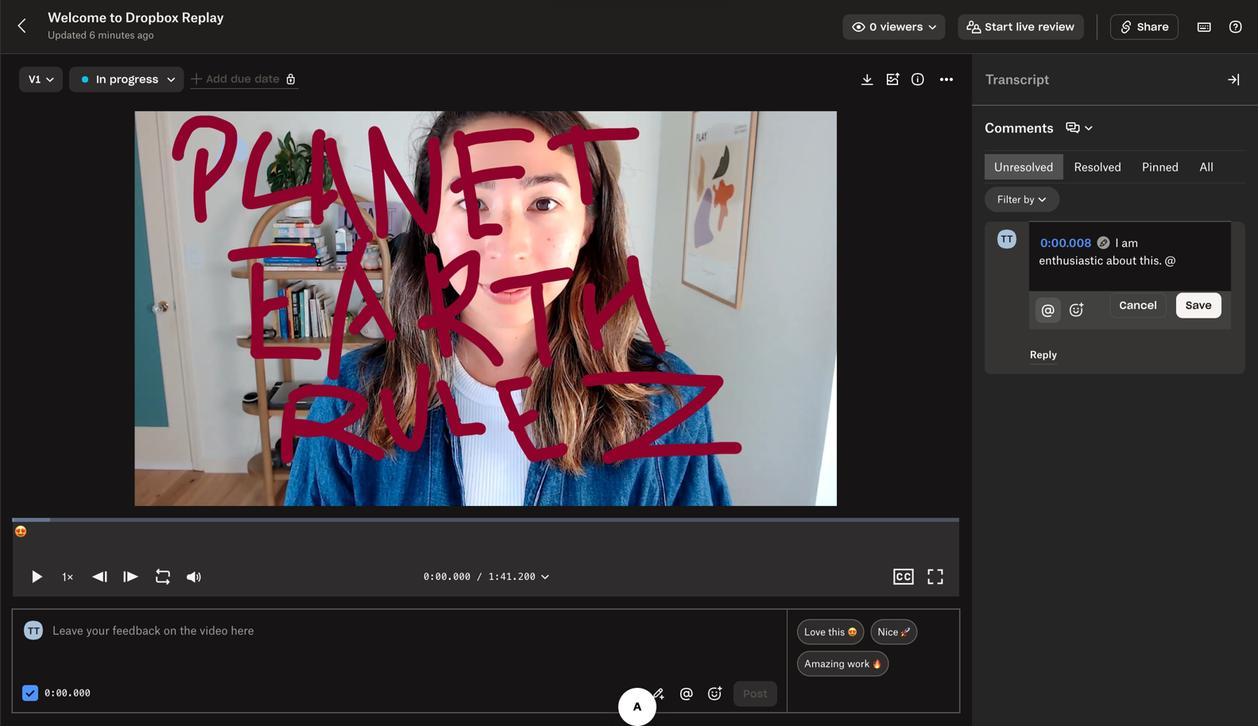 Task type: vqa. For each thing, say whether or not it's contained in the screenshot.
will
no



Task type: locate. For each thing, give the bounding box(es) containing it.
1 horizontal spatial 0:00.000
[[424, 572, 471, 583]]

1 vertical spatial 0:00.000
[[45, 688, 90, 699]]

resolved
[[1075, 160, 1122, 174]]

I am enthusiastic about this. @ text field
[[1040, 234, 1197, 269]]

review
[[1039, 20, 1075, 33]]

0 horizontal spatial tt
[[28, 626, 40, 637]]

mute image
[[184, 568, 203, 587]]

mention button image
[[678, 685, 697, 704]]

😍 inside button
[[848, 627, 857, 638]]

tt left leave
[[28, 626, 40, 637]]

hide sidebar image
[[1224, 70, 1243, 89]]

1 horizontal spatial 😍
[[848, 627, 857, 638]]

0 viewers button
[[843, 14, 946, 40]]

add emoji image
[[1067, 301, 1086, 320], [705, 685, 724, 704]]

start
[[986, 20, 1013, 33]]

nice 🚀
[[878, 627, 911, 638]]

reply button
[[1030, 346, 1058, 365]]

0 horizontal spatial 😍
[[14, 525, 27, 539]]

video
[[200, 624, 228, 638]]

add emoji image right mention button icon
[[705, 685, 724, 704]]

0:00.000 down leave
[[45, 688, 90, 699]]

this
[[829, 627, 845, 638]]

captions image
[[891, 564, 917, 590]]

replay
[[182, 10, 224, 25]]

0:00.000 for 0:00.000 / 1:41.200
[[424, 572, 471, 583]]

0:00.000 inside video player region
[[424, 572, 471, 583]]

love this 😍 button
[[797, 620, 865, 645]]

1 vertical spatial add emoji image
[[705, 685, 724, 704]]

0 horizontal spatial add emoji image
[[705, 685, 724, 704]]

filter
[[998, 194, 1021, 206]]

🚀
[[901, 627, 911, 638]]

😍 up play video image at the left bottom
[[14, 525, 27, 539]]

add emoji image right mention button image
[[1067, 301, 1086, 320]]

share
[[1138, 20, 1170, 33]]

0:00.000
[[424, 572, 471, 583], [45, 688, 90, 699]]

make fullscreen image
[[923, 564, 949, 590]]

0
[[870, 20, 877, 33]]

1 vertical spatial tt
[[28, 626, 40, 637]]

to
[[110, 10, 122, 25]]

😍 right the this at the right bottom
[[848, 627, 857, 638]]

comment with annotation drawing image
[[1098, 237, 1110, 250]]

/
[[477, 572, 483, 583]]

play video image
[[21, 561, 52, 593]]

in progress
[[96, 73, 159, 86]]

the
[[180, 624, 197, 638]]

leave your feedback on the video here
[[52, 624, 254, 638]]

tt down "filter"
[[1001, 234, 1013, 244]]

resolved button
[[1065, 154, 1131, 180]]

0:00.000 for 0:00.000
[[45, 688, 90, 699]]

by
[[1024, 194, 1035, 206]]

0 horizontal spatial 0:00.000
[[45, 688, 90, 699]]

on
[[164, 624, 177, 638]]

0:00.000 left /
[[424, 572, 471, 583]]

progress
[[110, 73, 159, 86]]

feedback
[[112, 624, 161, 638]]

0 viewers
[[870, 20, 924, 33]]

i
[[1116, 236, 1119, 250]]

1 horizontal spatial tt
[[1001, 234, 1013, 244]]

0 vertical spatial add emoji image
[[1067, 301, 1086, 320]]

1
[[62, 570, 67, 584]]

😍
[[14, 525, 27, 539], [848, 627, 857, 638]]

your
[[86, 624, 109, 638]]

nice
[[878, 627, 899, 638]]

start live review
[[986, 20, 1075, 33]]

1 horizontal spatial add emoji image
[[1067, 301, 1086, 320]]

tt
[[1001, 234, 1013, 244], [28, 626, 40, 637]]

None text field
[[53, 622, 778, 640]]

share button
[[1111, 14, 1179, 40]]

in progress button
[[69, 67, 184, 92]]

work
[[848, 658, 870, 670]]

unresolved button
[[985, 154, 1063, 180]]

1 vertical spatial 😍
[[848, 627, 857, 638]]

0 vertical spatial 0:00.000
[[424, 572, 471, 583]]

about
[[1107, 254, 1137, 267]]

mention button image
[[1039, 302, 1058, 321]]

tab list
[[985, 154, 1224, 180]]

add emoji image for tt
[[705, 685, 724, 704]]

0 vertical spatial 😍
[[14, 525, 27, 539]]



Task type: describe. For each thing, give the bounding box(es) containing it.
reply
[[1030, 349, 1058, 361]]

filter by
[[998, 194, 1035, 206]]

keyboard shortcuts image
[[1195, 17, 1214, 37]]

video player region
[[12, 111, 960, 597]]

love this 😍
[[805, 627, 857, 638]]

1:41.200
[[489, 572, 536, 583]]

filter by button
[[985, 187, 1060, 212]]

live
[[1017, 20, 1035, 33]]

show drawing tools image
[[650, 685, 669, 704]]

amazing
[[805, 658, 845, 670]]

love
[[805, 627, 826, 638]]

tab list containing unresolved
[[985, 154, 1224, 180]]

all button
[[1190, 154, 1224, 180]]

1 ×
[[62, 570, 74, 584]]

6
[[89, 29, 95, 41]]

i am enthusiastic about this. @
[[1040, 236, 1176, 267]]

×
[[67, 570, 74, 584]]

am
[[1122, 236, 1139, 250]]

@
[[1165, 254, 1176, 267]]

enable automatic video replay upon ending image
[[151, 565, 175, 589]]

🔥
[[873, 658, 882, 670]]

save button
[[1177, 293, 1222, 318]]

unresolved
[[995, 160, 1054, 174]]

save
[[1186, 299, 1212, 312]]

welcome
[[48, 10, 107, 25]]

progress bar slider
[[12, 518, 960, 541]]

pinned button
[[1133, 154, 1189, 180]]

minutes
[[98, 29, 135, 41]]

transcript
[[986, 72, 1050, 87]]

in
[[96, 73, 106, 86]]

leave
[[52, 624, 83, 638]]

ago
[[137, 29, 154, 41]]

pinned
[[1143, 160, 1179, 174]]

start live review button
[[959, 14, 1085, 40]]

nice 🚀 button
[[871, 620, 918, 645]]

😍 inside progress bar "slider"
[[14, 525, 27, 539]]

add emoji image for 0:00.008
[[1067, 301, 1086, 320]]

cancel button
[[1110, 293, 1167, 318]]

v1
[[29, 73, 41, 86]]

0:00.000 / 1:41.200
[[424, 572, 536, 583]]

amazing work 🔥 button
[[797, 652, 889, 677]]

this.
[[1140, 254, 1162, 267]]

0 vertical spatial tt
[[1001, 234, 1013, 244]]

updated
[[48, 29, 87, 41]]

cancel
[[1120, 299, 1158, 312]]

viewers
[[881, 20, 924, 33]]

amazing work 🔥
[[805, 658, 882, 670]]

v1 button
[[19, 67, 63, 92]]

enthusiastic
[[1040, 254, 1104, 267]]

0:00.008
[[1041, 236, 1092, 250]]

all
[[1200, 160, 1214, 174]]

welcome to dropbox replay updated 6 minutes ago
[[48, 10, 224, 41]]

here
[[231, 624, 254, 638]]

dropbox
[[125, 10, 179, 25]]

comments
[[985, 120, 1054, 136]]



